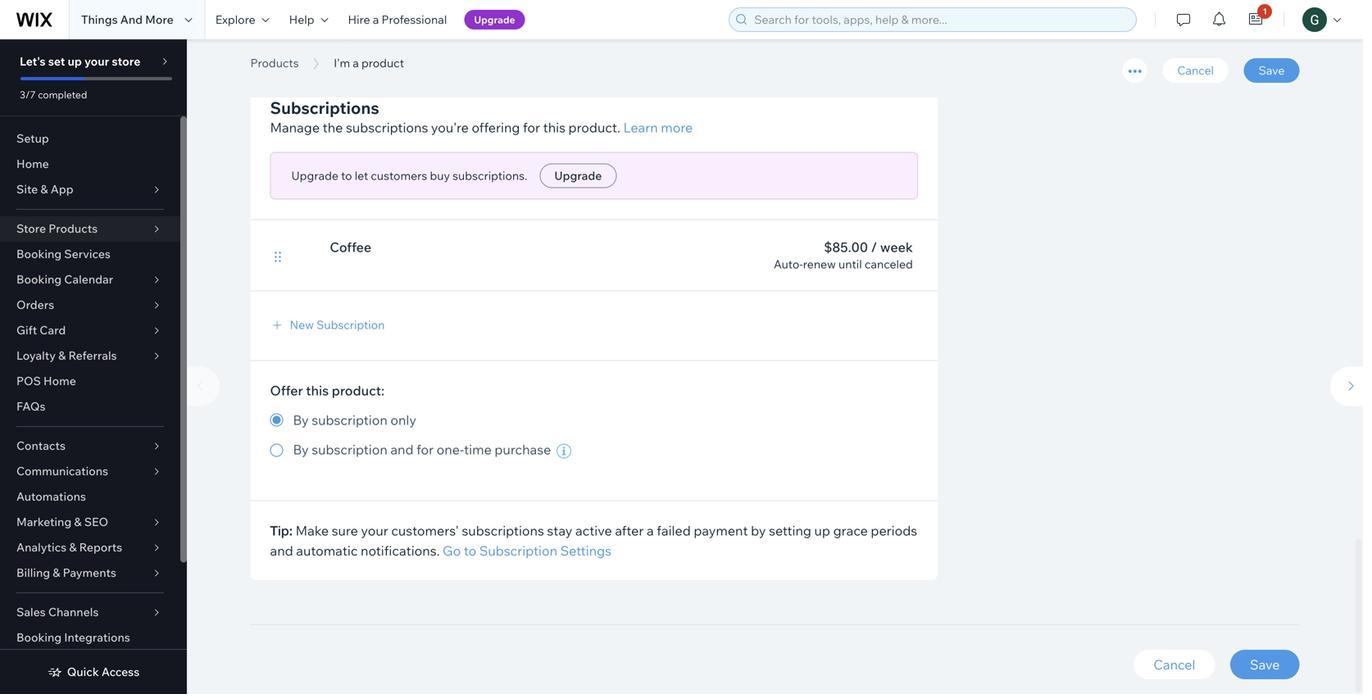 Task type: vqa. For each thing, say whether or not it's contained in the screenshot.
4
no



Task type: locate. For each thing, give the bounding box(es) containing it.
1 booking from the top
[[16, 247, 62, 261]]

automations link
[[0, 484, 180, 510]]

app
[[51, 182, 73, 196]]

booking integrations
[[16, 630, 130, 645]]

i'm a product down hire
[[250, 35, 436, 73]]

to right go
[[464, 543, 476, 559]]

1 subscription from the top
[[312, 412, 388, 428]]

0 horizontal spatial upgrade
[[291, 168, 339, 183]]

marketing & seo
[[16, 515, 108, 529]]

0 vertical spatial this
[[543, 119, 566, 136]]

home link
[[0, 152, 180, 177]]

billing & payments button
[[0, 561, 180, 586]]

things
[[81, 12, 118, 27]]

1 horizontal spatial upgrade button
[[540, 163, 617, 188]]

1 horizontal spatial subscriptions
[[462, 523, 544, 539]]

0 vertical spatial upgrade button
[[464, 10, 525, 30]]

cancel button
[[1163, 58, 1229, 83], [1134, 650, 1215, 680]]

failed
[[657, 523, 691, 539]]

quick
[[67, 665, 99, 679]]

products down help
[[250, 56, 299, 70]]

marketing
[[16, 515, 71, 529]]

upgrade right professional
[[474, 14, 515, 26]]

0 horizontal spatial your
[[84, 54, 109, 68]]

0 vertical spatial your
[[84, 54, 109, 68]]

quick access
[[67, 665, 140, 679]]

0 vertical spatial products
[[250, 56, 299, 70]]

professional
[[382, 12, 447, 27]]

0 vertical spatial and
[[390, 441, 414, 458]]

time
[[464, 441, 492, 458]]

0 horizontal spatial for
[[416, 441, 434, 458]]

1 vertical spatial this
[[306, 382, 329, 399]]

reports
[[79, 540, 122, 555]]

booking up orders
[[16, 272, 62, 286]]

hire a professional
[[348, 12, 447, 27]]

0 horizontal spatial and
[[270, 543, 293, 559]]

until
[[839, 257, 862, 271]]

1 vertical spatial for
[[416, 441, 434, 458]]

1 horizontal spatial to
[[464, 543, 476, 559]]

product down order
[[361, 56, 404, 70]]

store products
[[16, 221, 98, 236]]

subscription for only
[[312, 412, 388, 428]]

faqs
[[16, 399, 46, 414]]

a down pre-
[[353, 56, 359, 70]]

your right sure
[[361, 523, 388, 539]]

sidebar element
[[0, 39, 187, 694]]

integrations
[[64, 630, 130, 645]]

1 vertical spatial upgrade button
[[540, 163, 617, 188]]

pre-
[[346, 26, 371, 42]]

booking inside dropdown button
[[16, 272, 62, 286]]

/
[[871, 239, 877, 255]]

booking down store
[[16, 247, 62, 261]]

store products button
[[0, 216, 180, 242]]

subscription down stay
[[479, 543, 557, 559]]

explore
[[215, 12, 255, 27]]

subscription
[[316, 318, 385, 332], [479, 543, 557, 559]]

0 horizontal spatial this
[[306, 382, 329, 399]]

your left store
[[84, 54, 109, 68]]

subscription for and
[[312, 441, 388, 458]]

order
[[371, 26, 404, 42]]

i'm down learn about pre-order link
[[334, 56, 350, 70]]

1 vertical spatial booking
[[16, 272, 62, 286]]

0 vertical spatial booking
[[16, 247, 62, 261]]

1 vertical spatial by
[[293, 441, 309, 458]]

0 horizontal spatial products
[[49, 221, 98, 236]]

this inside the subscriptions manage the subscriptions you're offering for this product. learn more
[[543, 119, 566, 136]]

upgrade to let customers buy subscriptions.
[[291, 168, 527, 183]]

this
[[543, 119, 566, 136], [306, 382, 329, 399]]

1 horizontal spatial for
[[523, 119, 540, 136]]

i'm
[[250, 35, 293, 73], [334, 56, 350, 70]]

set
[[48, 54, 65, 68]]

make sure your customers' subscriptions stay active after a failed payment by setting up grace periods and automatic notifications.
[[270, 523, 917, 559]]

i'm a product form
[[179, 0, 1363, 694]]

upgrade
[[474, 14, 515, 26], [291, 168, 339, 183], [554, 168, 602, 183]]

billing & payments
[[16, 566, 116, 580]]

learn left more
[[623, 119, 658, 136]]

0 vertical spatial cancel
[[1177, 63, 1214, 77]]

for
[[523, 119, 540, 136], [416, 441, 434, 458]]

subscription right new
[[316, 318, 385, 332]]

0 vertical spatial by
[[293, 412, 309, 428]]

go
[[443, 543, 461, 559]]

customers
[[371, 168, 427, 183]]

2 vertical spatial booking
[[16, 630, 62, 645]]

subscription down product:
[[312, 412, 388, 428]]

0 vertical spatial subscription
[[312, 412, 388, 428]]

1 vertical spatial learn
[[623, 119, 658, 136]]

for inside the subscriptions manage the subscriptions you're offering for this product. learn more
[[523, 119, 540, 136]]

this left product.
[[543, 119, 566, 136]]

analytics & reports button
[[0, 535, 180, 561]]

1 by from the top
[[293, 412, 309, 428]]

booking
[[16, 247, 62, 261], [16, 272, 62, 286], [16, 630, 62, 645]]

for left one-
[[416, 441, 434, 458]]

0 vertical spatial subscriptions
[[346, 119, 428, 136]]

orders
[[16, 298, 54, 312]]

site
[[16, 182, 38, 196]]

let's
[[20, 54, 46, 68]]

0 vertical spatial save
[[1259, 63, 1285, 77]]

manage
[[270, 119, 320, 136]]

this right offer
[[306, 382, 329, 399]]

for right offering in the left top of the page
[[523, 119, 540, 136]]

upgrade left let
[[291, 168, 339, 183]]

1 vertical spatial products
[[49, 221, 98, 236]]

0 horizontal spatial subscription
[[316, 318, 385, 332]]

offering
[[472, 119, 520, 136]]

1 button
[[1238, 0, 1274, 39]]

subscriptions up go to subscription settings link
[[462, 523, 544, 539]]

communications button
[[0, 459, 180, 484]]

notifications.
[[361, 543, 440, 559]]

1 vertical spatial subscription
[[312, 441, 388, 458]]

up
[[68, 54, 82, 68], [814, 523, 830, 539]]

subscriptions
[[346, 119, 428, 136], [462, 523, 544, 539]]

a right hire
[[373, 12, 379, 27]]

1 horizontal spatial and
[[390, 441, 414, 458]]

0 vertical spatial to
[[341, 168, 352, 183]]

option group
[[270, 410, 918, 461]]

0 horizontal spatial to
[[341, 168, 352, 183]]

2 by from the top
[[293, 441, 309, 458]]

0 horizontal spatial subscriptions
[[346, 119, 428, 136]]

about
[[308, 26, 344, 42]]

0 vertical spatial learn
[[270, 26, 305, 42]]

0 vertical spatial home
[[16, 157, 49, 171]]

up left grace
[[814, 523, 830, 539]]

1 horizontal spatial up
[[814, 523, 830, 539]]

learn
[[270, 26, 305, 42], [623, 119, 658, 136]]

booking for booking services
[[16, 247, 62, 261]]

let
[[355, 168, 368, 183]]

1 vertical spatial to
[[464, 543, 476, 559]]

your inside make sure your customers' subscriptions stay active after a failed payment by setting up grace periods and automatic notifications.
[[361, 523, 388, 539]]

0 vertical spatial for
[[523, 119, 540, 136]]

3 booking from the top
[[16, 630, 62, 645]]

your inside "sidebar" element
[[84, 54, 109, 68]]

upgrade button inside i'm a product form
[[540, 163, 617, 188]]

subscriptions inside the subscriptions manage the subscriptions you're offering for this product. learn more
[[346, 119, 428, 136]]

&
[[40, 182, 48, 196], [58, 348, 66, 363], [74, 515, 82, 529], [69, 540, 77, 555], [53, 566, 60, 580]]

and
[[390, 441, 414, 458], [270, 543, 293, 559]]

active
[[575, 523, 612, 539]]

contacts button
[[0, 434, 180, 459]]

1 horizontal spatial your
[[361, 523, 388, 539]]

& for analytics
[[69, 540, 77, 555]]

1 vertical spatial and
[[270, 543, 293, 559]]

and down 'only'
[[390, 441, 414, 458]]

faqs link
[[0, 394, 180, 420]]

0 vertical spatial up
[[68, 54, 82, 68]]

1 horizontal spatial this
[[543, 119, 566, 136]]

0 vertical spatial cancel button
[[1163, 58, 1229, 83]]

& right site
[[40, 182, 48, 196]]

& up billing & payments
[[69, 540, 77, 555]]

make
[[296, 523, 329, 539]]

1 vertical spatial subscriptions
[[462, 523, 544, 539]]

and down tip:
[[270, 543, 293, 559]]

hire a professional link
[[338, 0, 457, 39]]

access
[[102, 665, 140, 679]]

1 horizontal spatial learn
[[623, 119, 658, 136]]

up inside "sidebar" element
[[68, 54, 82, 68]]

option group containing by subscription only
[[270, 410, 918, 461]]

purchase
[[495, 441, 551, 458]]

products inside dropdown button
[[49, 221, 98, 236]]

stay
[[547, 523, 572, 539]]

upgrade down product.
[[554, 168, 602, 183]]

renew
[[803, 257, 836, 271]]

setting
[[769, 523, 811, 539]]

home down the setup
[[16, 157, 49, 171]]

products up the booking services
[[49, 221, 98, 236]]

Search for tools, apps, help & more... field
[[749, 8, 1131, 31]]

billing
[[16, 566, 50, 580]]

home down loyalty & referrals
[[43, 374, 76, 388]]

2 subscription from the top
[[312, 441, 388, 458]]

learn about pre-order link
[[270, 24, 404, 44]]

0 horizontal spatial up
[[68, 54, 82, 68]]

upgrade button right professional
[[464, 10, 525, 30]]

subscription down by subscription only
[[312, 441, 388, 458]]

product
[[323, 35, 436, 73], [361, 56, 404, 70]]

0 vertical spatial subscription
[[316, 318, 385, 332]]

cancel
[[1177, 63, 1214, 77], [1154, 657, 1195, 673]]

up right set at the left of the page
[[68, 54, 82, 68]]

1 horizontal spatial products
[[250, 56, 299, 70]]

a right after
[[647, 523, 654, 539]]

you're
[[431, 119, 469, 136]]

& right loyalty
[[58, 348, 66, 363]]

save button
[[1244, 58, 1300, 83], [1230, 650, 1300, 680]]

upgrade button down product.
[[540, 163, 617, 188]]

one-
[[437, 441, 464, 458]]

2 booking from the top
[[16, 272, 62, 286]]

to left let
[[341, 168, 352, 183]]

booking integrations link
[[0, 625, 180, 651]]

1 vertical spatial your
[[361, 523, 388, 539]]

& right the 'billing'
[[53, 566, 60, 580]]

automatic
[[296, 543, 358, 559]]

to for upgrade
[[341, 168, 352, 183]]

1 vertical spatial up
[[814, 523, 830, 539]]

booking down sales
[[16, 630, 62, 645]]

& left seo
[[74, 515, 82, 529]]

learn up products 'link'
[[270, 26, 305, 42]]

1 vertical spatial subscription
[[479, 543, 557, 559]]

subscriptions up customers
[[346, 119, 428, 136]]

learn about pre-order
[[270, 26, 404, 42]]

products inside 'link'
[[250, 56, 299, 70]]

product down hire a professional
[[323, 35, 436, 73]]

communications
[[16, 464, 108, 478]]

i'm down help
[[250, 35, 293, 73]]

to for go
[[464, 543, 476, 559]]

loyalty
[[16, 348, 56, 363]]



Task type: describe. For each thing, give the bounding box(es) containing it.
quick access button
[[47, 665, 140, 680]]

1 vertical spatial cancel button
[[1134, 650, 1215, 680]]

card
[[40, 323, 66, 337]]

marketing & seo button
[[0, 510, 180, 535]]

store
[[112, 54, 140, 68]]

tip:
[[270, 523, 293, 539]]

booking calendar
[[16, 272, 113, 286]]

completed
[[38, 89, 87, 101]]

let's set up your store
[[20, 54, 140, 68]]

the
[[323, 119, 343, 136]]

$85.00 / week auto-renew until canceled
[[774, 239, 913, 271]]

loyalty & referrals button
[[0, 343, 180, 369]]

contacts
[[16, 439, 66, 453]]

coffee
[[330, 239, 371, 255]]

& for loyalty
[[58, 348, 66, 363]]

sales channels button
[[0, 600, 180, 625]]

setup link
[[0, 126, 180, 152]]

more
[[145, 12, 174, 27]]

up inside make sure your customers' subscriptions stay active after a failed payment by setting up grace periods and automatic notifications.
[[814, 523, 830, 539]]

$85.00
[[824, 239, 868, 255]]

1 vertical spatial save button
[[1230, 650, 1300, 680]]

grace
[[833, 523, 868, 539]]

offer
[[270, 382, 303, 399]]

gift card
[[16, 323, 66, 337]]

by subscription only
[[293, 412, 416, 428]]

2 horizontal spatial upgrade
[[554, 168, 602, 183]]

for inside option group
[[416, 441, 434, 458]]

booking services
[[16, 247, 111, 261]]

things and more
[[81, 12, 174, 27]]

0 vertical spatial save button
[[1244, 58, 1300, 83]]

auto-
[[774, 257, 803, 271]]

subscriptions inside make sure your customers' subscriptions stay active after a failed payment by setting up grace periods and automatic notifications.
[[462, 523, 544, 539]]

more
[[661, 119, 693, 136]]

subscriptions.
[[453, 168, 527, 183]]

go to subscription settings
[[443, 543, 612, 559]]

help
[[289, 12, 314, 27]]

by for by subscription and for one-time purchase
[[293, 441, 309, 458]]

orders button
[[0, 293, 180, 318]]

store
[[16, 221, 46, 236]]

site & app button
[[0, 177, 180, 202]]

setup
[[16, 131, 49, 145]]

learn more link
[[623, 119, 693, 136]]

1 horizontal spatial i'm
[[334, 56, 350, 70]]

1 vertical spatial save
[[1250, 657, 1280, 673]]

settings
[[560, 543, 612, 559]]

new subscription button
[[270, 318, 385, 332]]

and
[[120, 12, 143, 27]]

seo
[[84, 515, 108, 529]]

and inside option group
[[390, 441, 414, 458]]

new
[[290, 318, 314, 332]]

1 vertical spatial home
[[43, 374, 76, 388]]

0 horizontal spatial upgrade button
[[464, 10, 525, 30]]

pos home link
[[0, 369, 180, 394]]

channels
[[48, 605, 99, 619]]

a down help
[[300, 35, 316, 73]]

3/7 completed
[[20, 89, 87, 101]]

after
[[615, 523, 644, 539]]

site & app
[[16, 182, 73, 196]]

1 horizontal spatial upgrade
[[474, 14, 515, 26]]

periods
[[871, 523, 917, 539]]

& for site
[[40, 182, 48, 196]]

subscription inside button
[[316, 318, 385, 332]]

sales
[[16, 605, 46, 619]]

option group inside i'm a product form
[[270, 410, 918, 461]]

pos home
[[16, 374, 76, 388]]

automations
[[16, 489, 86, 504]]

canceled
[[865, 257, 913, 271]]

payments
[[63, 566, 116, 580]]

1 horizontal spatial subscription
[[479, 543, 557, 559]]

payment
[[694, 523, 748, 539]]

i'm a product down pre-
[[334, 56, 404, 70]]

help button
[[279, 0, 338, 39]]

only
[[390, 412, 416, 428]]

booking for booking integrations
[[16, 630, 62, 645]]

gift card button
[[0, 318, 180, 343]]

and inside make sure your customers' subscriptions stay active after a failed payment by setting up grace periods and automatic notifications.
[[270, 543, 293, 559]]

week
[[880, 239, 913, 255]]

hire
[[348, 12, 370, 27]]

pos
[[16, 374, 41, 388]]

referrals
[[68, 348, 117, 363]]

analytics
[[16, 540, 67, 555]]

0 horizontal spatial learn
[[270, 26, 305, 42]]

& for marketing
[[74, 515, 82, 529]]

sales channels
[[16, 605, 99, 619]]

offer this product:
[[270, 382, 384, 399]]

by
[[751, 523, 766, 539]]

learn inside the subscriptions manage the subscriptions you're offering for this product. learn more
[[623, 119, 658, 136]]

products link
[[242, 55, 307, 71]]

1 vertical spatial cancel
[[1154, 657, 1195, 673]]

services
[[64, 247, 111, 261]]

loyalty & referrals
[[16, 348, 117, 363]]

by for by subscription only
[[293, 412, 309, 428]]

sure
[[332, 523, 358, 539]]

& for billing
[[53, 566, 60, 580]]

by subscription and for one-time purchase
[[293, 441, 551, 458]]

booking for booking calendar
[[16, 272, 62, 286]]

0 horizontal spatial i'm
[[250, 35, 293, 73]]

a inside make sure your customers' subscriptions stay active after a failed payment by setting up grace periods and automatic notifications.
[[647, 523, 654, 539]]

subscriptions
[[270, 98, 379, 118]]



